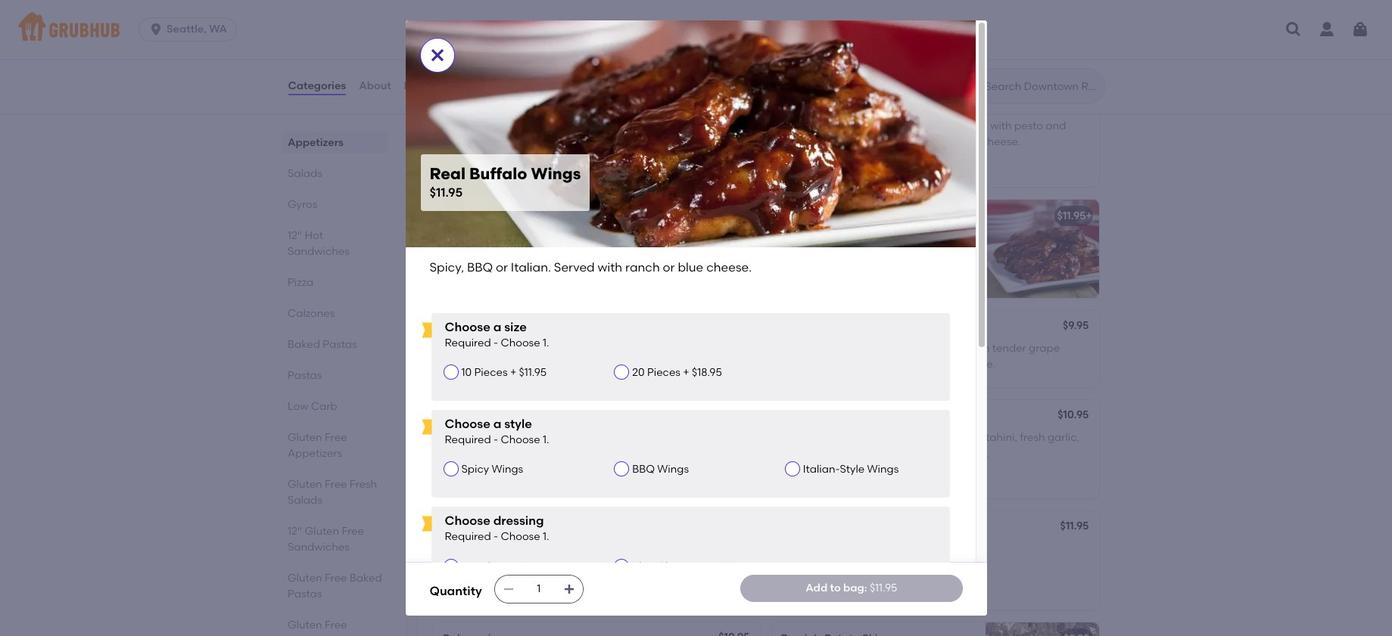 Task type: locate. For each thing, give the bounding box(es) containing it.
1 vertical spatial spicy,
[[430, 261, 464, 275]]

1 vertical spatial mozzarella
[[442, 247, 497, 259]]

of inside lemon and herb-infused rice enclosed in tender grape leaves, 6 pieces with side of tzatziki sauce.
[[912, 358, 922, 371]]

2 organic from the top
[[442, 231, 484, 244]]

bread inside toasted organic french bread seasoned with pesto and topped with mozzarella and parmesan cheese.
[[905, 120, 936, 133]]

+
[[1086, 97, 1092, 110], [747, 98, 753, 111], [747, 210, 753, 223], [1086, 210, 1093, 223], [510, 367, 517, 380], [683, 367, 690, 380]]

0 horizontal spatial ranch
[[626, 261, 660, 275]]

quantity
[[430, 585, 482, 599]]

bread
[[476, 98, 508, 111], [813, 98, 844, 111], [484, 210, 515, 223]]

gluten inside gluten free fresh salads
[[287, 479, 322, 491]]

meatballs,
[[516, 559, 570, 571]]

side down cheese bread
[[442, 262, 463, 275]]

see
[[445, 14, 464, 27]]

pieces
[[474, 367, 508, 380], [647, 367, 681, 380]]

1 vertical spatial cheese.
[[852, 247, 891, 259]]

pieces down herb-
[[828, 358, 861, 371]]

baked down calzones
[[287, 339, 320, 351]]

free down gluten free baked pastas
[[324, 619, 347, 632]]

1 horizontal spatial dressing
[[699, 561, 743, 574]]

0 vertical spatial cheese
[[442, 210, 481, 223]]

1 horizontal spatial tzatziki
[[924, 358, 960, 371]]

spicy, down cheese bread
[[430, 261, 464, 275]]

dish
[[514, 522, 536, 535]]

0 vertical spatial hot
[[304, 229, 323, 242]]

0 vertical spatial sandwiches
[[287, 245, 349, 258]]

20 pieces + $18.95
[[632, 367, 722, 380]]

1 vertical spatial buffalo
[[807, 210, 844, 223]]

appetizers down see details button
[[430, 53, 516, 72]]

pieces down cheese sticks
[[455, 343, 488, 355]]

italian. down garlic
[[511, 261, 551, 275]]

- down sticks
[[494, 337, 498, 350]]

baked
[[287, 339, 320, 351], [349, 573, 382, 585]]

gyros
[[287, 198, 317, 211]]

0 horizontal spatial pieces
[[474, 367, 508, 380]]

tzatziki inside lemon and herb-infused rice enclosed in tender grape leaves, 6 pieces with side of tzatziki sauce.
[[924, 358, 960, 371]]

pastas inside gluten free pastas
[[287, 635, 322, 637]]

2 vertical spatial appetizers
[[287, 448, 342, 460]]

of inside a rich, earthy puree of garbanzo beans, tahini, fresh garlic, lemon juice and olive oil served with pita.
[[884, 432, 894, 445]]

appetizers
[[430, 53, 516, 72], [287, 136, 343, 149], [287, 448, 342, 460]]

1. up '10 pieces + $11.95'
[[543, 337, 549, 350]]

spicy, down real buffalo wings
[[781, 231, 811, 244]]

categories button
[[287, 59, 347, 114]]

2 vertical spatial pieces
[[790, 543, 824, 556]]

cheese
[[442, 210, 481, 223], [442, 321, 481, 334], [657, 561, 696, 574]]

required inside choose a size required - choose 1.
[[445, 337, 491, 350]]

a inside organic garlic bread topped with mozzarella and parmesan with a side of marinara sauce.
[[602, 247, 609, 259]]

seattle, wa button
[[139, 17, 243, 42]]

1 horizontal spatial a
[[781, 432, 789, 445]]

free down gluten free fresh salads
[[341, 526, 364, 538]]

cheese down "real buffalo wings $11.95"
[[442, 210, 481, 223]]

1. inside choose a size required - choose 1.
[[543, 337, 549, 350]]

categories
[[288, 79, 346, 92]]

lemon
[[781, 343, 816, 355]]

sauce. inside organic french bread seasoned with garlic, butter and spices with a side of marinara sauce.
[[529, 151, 562, 164]]

gluten inside gluten free pastas
[[287, 619, 322, 632]]

pastas down calzones
[[322, 339, 357, 351]]

gluten down gluten free fresh salads
[[304, 526, 339, 538]]

1 vertical spatial -
[[494, 434, 498, 447]]

0 vertical spatial $6.95 +
[[1059, 97, 1092, 110]]

garlic, left butter
[[466, 135, 498, 148]]

baked inside gluten free baked pastas
[[349, 573, 382, 585]]

homemade
[[484, 605, 544, 618]]

2 - from the top
[[494, 434, 498, 447]]

12" inside '12" gluten free sandwiches'
[[287, 526, 302, 538]]

0 vertical spatial appetizers
[[430, 53, 516, 72]]

1 vertical spatial parmesan
[[523, 247, 575, 259]]

0 vertical spatial pieces
[[455, 343, 488, 355]]

with
[[991, 120, 1012, 133], [442, 135, 463, 148], [592, 135, 614, 148], [822, 135, 843, 148], [592, 231, 614, 244], [927, 231, 949, 244], [578, 247, 599, 259], [598, 261, 623, 275], [491, 343, 512, 355], [864, 358, 886, 371], [943, 447, 964, 460], [524, 543, 545, 556], [826, 543, 848, 556]]

gluten down '12" gluten free sandwiches'
[[287, 573, 322, 585]]

wings for real buffalo wings $11.95
[[531, 165, 581, 184]]

$11.95 for buffalo
[[430, 186, 463, 200]]

1 horizontal spatial blue
[[827, 247, 849, 259]]

gluten
[[287, 432, 322, 445], [287, 479, 322, 491], [304, 526, 339, 538], [287, 573, 322, 585], [287, 619, 322, 632]]

feta cheese and spinach baked inside a flaky phylo dough.
[[442, 432, 606, 460]]

1 vertical spatial a
[[442, 543, 450, 556]]

sandwiches up pizza
[[287, 245, 349, 258]]

1 horizontal spatial served
[[889, 231, 925, 244]]

1 vertical spatial tzatziki
[[547, 605, 582, 618]]

gluten down gluten free baked pastas
[[287, 619, 322, 632]]

a inside organic french bread seasoned with garlic, butter and spices with a side of marinara sauce.
[[616, 135, 623, 148]]

1 horizontal spatial hot
[[442, 522, 461, 535]]

0 vertical spatial buffalo
[[470, 165, 527, 184]]

- up the flaky
[[494, 434, 498, 447]]

1 vertical spatial topped
[[552, 231, 590, 244]]

parmesan inside toasted organic french bread seasoned with pesto and topped with mozzarella and parmesan cheese.
[[927, 135, 979, 148]]

1 vertical spatial blue
[[678, 261, 704, 275]]

pesto bread
[[781, 98, 844, 111]]

with inside spicy, bbq or italian. served with ranch or blue cheese.
[[927, 231, 949, 244]]

1 horizontal spatial $6.95
[[1059, 97, 1086, 110]]

with inside a delicious dish with tiropeta, spanakopeta, meatballs, dolmades, feta cheese, greek olives, tomatoes, cucumbers, pepperoncini peppers and our homemade tzatziki sauce.
[[524, 543, 545, 556]]

0 horizontal spatial italian.
[[511, 261, 551, 275]]

side down infused
[[888, 358, 909, 371]]

10 pieces + $11.95
[[462, 367, 547, 380]]

1 salads from the top
[[287, 167, 322, 180]]

italian. down real buffalo wings
[[852, 231, 887, 244]]

$10.95 down grape
[[1058, 409, 1089, 422]]

1. right dish
[[543, 531, 549, 544]]

pastas up gluten free pastas
[[287, 588, 322, 601]]

salads up gyros
[[287, 167, 322, 180]]

buffalo inside "real buffalo wings $11.95"
[[470, 165, 527, 184]]

0 horizontal spatial spicy, bbq or italian. served with ranch or blue cheese.
[[430, 261, 752, 275]]

pesto
[[1015, 120, 1044, 133]]

free inside gluten free baked pastas
[[324, 573, 347, 585]]

inside
[[442, 447, 472, 460]]

1 horizontal spatial spicy, bbq or italian. served with ranch or blue cheese.
[[781, 231, 949, 259]]

1 horizontal spatial topped
[[781, 135, 819, 148]]

a left the rich,
[[781, 432, 789, 445]]

1 1. from the top
[[543, 337, 549, 350]]

and inside lemon and herb-infused rice enclosed in tender grape leaves, 6 pieces with side of tzatziki sauce.
[[819, 343, 839, 355]]

1 horizontal spatial baked
[[349, 573, 382, 585]]

gluten inside gluten free appetizers
[[287, 432, 322, 445]]

2 1. from the top
[[543, 434, 549, 447]]

free left fresh
[[324, 479, 347, 491]]

1.
[[543, 337, 549, 350], [543, 434, 549, 447], [543, 531, 549, 544]]

2 sandwiches from the top
[[287, 541, 349, 554]]

free inside gluten free appetizers
[[324, 432, 347, 445]]

gluten down gluten free appetizers
[[287, 479, 322, 491]]

french inside organic french bread seasoned with garlic, butter and spices with a side of marinara sauce.
[[486, 120, 522, 133]]

french up butter
[[486, 120, 522, 133]]

french inside toasted organic french bread seasoned with pesto and topped with mozzarella and parmesan cheese.
[[867, 120, 902, 133]]

0 horizontal spatial tzatziki
[[547, 605, 582, 618]]

12" inside 12" hot sandwiches
[[287, 229, 302, 242]]

1 vertical spatial organic
[[442, 231, 484, 244]]

choose down 'dressing'
[[501, 531, 540, 544]]

2 salads from the top
[[287, 495, 322, 507]]

$6.95 +
[[1059, 97, 1092, 110], [720, 210, 753, 223]]

and inside organic garlic bread topped with mozzarella and parmesan with a side of marinara sauce.
[[500, 247, 520, 259]]

0 horizontal spatial $10.95
[[720, 410, 751, 423]]

0 horizontal spatial svg image
[[149, 22, 164, 37]]

cheese right the "blue"
[[657, 561, 696, 574]]

pieces right 20 at the left bottom of the page
[[647, 367, 681, 380]]

cheese. inside spicy, bbq or italian. served with ranch or blue cheese.
[[852, 247, 891, 259]]

0 horizontal spatial spicy,
[[430, 261, 464, 275]]

real buffalo wings $11.95
[[430, 165, 581, 200]]

side
[[442, 151, 463, 164], [442, 262, 463, 275], [525, 343, 545, 355], [888, 358, 909, 371], [860, 543, 881, 556]]

$10.95 down $18.95
[[720, 410, 751, 423]]

0 horizontal spatial hot
[[304, 229, 323, 242]]

12" down gluten free fresh salads
[[287, 526, 302, 538]]

1 vertical spatial pieces
[[828, 358, 861, 371]]

1. inside choose a style required - choose 1.
[[543, 434, 549, 447]]

free inside gluten free pastas
[[324, 619, 347, 632]]

0 horizontal spatial real
[[430, 165, 466, 184]]

buffalo
[[470, 165, 527, 184], [807, 210, 844, 223]]

wings inside "real buffalo wings $11.95"
[[531, 165, 581, 184]]

organic
[[825, 120, 864, 133]]

side down garlic on the left
[[442, 151, 463, 164]]

- left dish
[[494, 531, 498, 544]]

spicy, bbq or italian. served with ranch or blue cheese.
[[781, 231, 949, 259], [430, 261, 752, 275]]

size
[[504, 320, 527, 334]]

svg image
[[1285, 20, 1303, 39], [428, 46, 446, 64], [503, 584, 515, 596], [563, 584, 575, 596]]

2 vertical spatial required
[[445, 531, 491, 544]]

or
[[839, 231, 849, 244], [814, 247, 824, 259], [496, 261, 508, 275], [663, 261, 675, 275]]

salads up '12" gluten free sandwiches'
[[287, 495, 322, 507]]

organic inside organic french bread seasoned with garlic, butter and spices with a side of marinara sauce.
[[442, 120, 484, 133]]

0 horizontal spatial blue
[[678, 261, 704, 275]]

a left delicious
[[442, 543, 450, 556]]

salads
[[287, 167, 322, 180], [287, 495, 322, 507]]

1 vertical spatial baked
[[349, 573, 382, 585]]

topped inside organic garlic bread topped with mozzarella and parmesan with a side of marinara sauce.
[[552, 231, 590, 244]]

with inside a rich, earthy puree of garbanzo beans, tahini, fresh garlic, lemon juice and olive oil served with pita.
[[943, 447, 964, 460]]

mozzarella inside toasted organic french bread seasoned with pesto and topped with mozzarella and parmesan cheese.
[[846, 135, 901, 148]]

spanakopeta
[[512, 410, 583, 423]]

1 vertical spatial spicy, bbq or italian. served with ranch or blue cheese.
[[430, 261, 752, 275]]

1 vertical spatial ranch
[[626, 261, 660, 275]]

mozzarella down organic at the top right of the page
[[846, 135, 901, 148]]

topped
[[781, 135, 819, 148], [552, 231, 590, 244]]

1 horizontal spatial pieces
[[647, 367, 681, 380]]

0 vertical spatial tzatziki
[[924, 358, 960, 371]]

a delicious dish with tiropeta, spanakopeta, meatballs, dolmades, feta cheese, greek olives, tomatoes, cucumbers, pepperoncini peppers and our homemade tzatziki sauce.
[[442, 543, 627, 618]]

tomatoes,
[[575, 574, 627, 587]]

tiropeta and spanakopeta
[[442, 410, 583, 423]]

1 horizontal spatial buffalo
[[807, 210, 844, 223]]

1 horizontal spatial $10.95
[[1058, 409, 1089, 422]]

pastas inside gluten free baked pastas
[[287, 588, 322, 601]]

gluten inside gluten free baked pastas
[[287, 573, 322, 585]]

garlic
[[486, 231, 516, 244]]

1 horizontal spatial real
[[781, 210, 804, 223]]

1 horizontal spatial spicy,
[[781, 231, 811, 244]]

0 horizontal spatial dressing
[[497, 561, 541, 574]]

appetizers down categories button
[[287, 136, 343, 149]]

1 vertical spatial garlic,
[[1048, 432, 1080, 445]]

bread right garlic on the left
[[476, 98, 508, 111]]

free down '12" gluten free sandwiches'
[[324, 573, 347, 585]]

required up inside
[[445, 434, 491, 447]]

2 seasoned from the left
[[938, 120, 988, 133]]

12" hot sandwiches
[[287, 229, 349, 258]]

cheese left sticks
[[442, 321, 481, 334]]

pieces right 5
[[790, 543, 824, 556]]

0 vertical spatial required
[[445, 337, 491, 350]]

marinara inside organic french bread seasoned with garlic, butter and spices with a side of marinara sauce.
[[478, 151, 526, 164]]

free for appetizers
[[324, 432, 347, 445]]

appetizers up gluten free fresh salads
[[287, 448, 342, 460]]

baked down '12" gluten free sandwiches'
[[349, 573, 382, 585]]

sauce. inside lemon and herb-infused rice enclosed in tender grape leaves, 6 pieces with side of tzatziki sauce.
[[962, 358, 996, 371]]

side inside lemon and herb-infused rice enclosed in tender grape leaves, 6 pieces with side of tzatziki sauce.
[[888, 358, 909, 371]]

reviews button
[[403, 59, 447, 114]]

buffalo for real buffalo wings
[[807, 210, 844, 223]]

rice
[[910, 343, 929, 355]]

choose up phylo
[[501, 434, 540, 447]]

spicy,
[[781, 231, 811, 244], [430, 261, 464, 275]]

a inside choose a style required - choose 1.
[[494, 417, 502, 431]]

1 french from the left
[[486, 120, 522, 133]]

wings for italian-style wings
[[868, 464, 899, 477]]

1 vertical spatial $6.95 +
[[720, 210, 753, 223]]

required down cheese sticks
[[445, 337, 491, 350]]

0 vertical spatial -
[[494, 337, 498, 350]]

dressing
[[497, 561, 541, 574], [699, 561, 743, 574]]

garbanzo
[[897, 432, 946, 445]]

1 horizontal spatial parmesan
[[927, 135, 979, 148]]

hot down gyros
[[304, 229, 323, 242]]

10 down cheese sticks
[[442, 343, 452, 355]]

1 horizontal spatial seasoned
[[938, 120, 988, 133]]

pesto
[[781, 98, 810, 111]]

1 seasoned from the left
[[558, 120, 608, 133]]

0 vertical spatial a
[[781, 432, 789, 445]]

0 vertical spatial parmesan
[[927, 135, 979, 148]]

1 vertical spatial 1.
[[543, 434, 549, 447]]

topped right garlic
[[552, 231, 590, 244]]

1. up "dough."
[[543, 434, 549, 447]]

- inside choose dressing required - choose 1.
[[494, 531, 498, 544]]

0 horizontal spatial seasoned
[[558, 120, 608, 133]]

seasoned inside organic french bread seasoned with garlic, butter and spices with a side of marinara sauce.
[[558, 120, 608, 133]]

12" gluten free sandwiches
[[287, 526, 364, 554]]

0 horizontal spatial pieces
[[455, 343, 488, 355]]

2 horizontal spatial bbq
[[814, 231, 836, 244]]

mozzarella down garlic
[[442, 247, 497, 259]]

served
[[906, 447, 940, 460]]

cheese. inside toasted organic french bread seasoned with pesto and topped with mozzarella and parmesan cheese.
[[982, 135, 1021, 148]]

side inside organic french bread seasoned with garlic, butter and spices with a side of marinara sauce.
[[442, 151, 463, 164]]

a rich, earthy puree of garbanzo beans, tahini, fresh garlic, lemon juice and olive oil served with pita.
[[781, 432, 1080, 460]]

bread up organic at the top right of the page
[[813, 98, 844, 111]]

0 horizontal spatial french
[[486, 120, 522, 133]]

0 vertical spatial cheese.
[[982, 135, 1021, 148]]

a inside a rich, earthy puree of garbanzo beans, tahini, fresh garlic, lemon juice and olive oil served with pita.
[[781, 432, 789, 445]]

3 1. from the top
[[543, 531, 549, 544]]

main navigation navigation
[[0, 0, 1393, 59]]

and
[[1046, 120, 1067, 133], [535, 135, 555, 148], [904, 135, 924, 148], [500, 247, 520, 259], [819, 343, 839, 355], [489, 410, 509, 423], [507, 432, 527, 445], [843, 447, 863, 460], [463, 522, 484, 535], [442, 605, 462, 618]]

bread up garlic
[[484, 210, 515, 223]]

organic for mozzarella
[[442, 231, 484, 244]]

1 12" from the top
[[287, 229, 302, 242]]

1 vertical spatial cheese
[[442, 321, 481, 334]]

spanakopeta,
[[442, 559, 513, 571]]

seasoned inside toasted organic french bread seasoned with pesto and topped with mozzarella and parmesan cheese.
[[938, 120, 988, 133]]

0 horizontal spatial mozzarella
[[442, 247, 497, 259]]

10 up tiropeta
[[462, 367, 472, 380]]

1 - from the top
[[494, 337, 498, 350]]

ranch inside spicy, bbq or italian. served with ranch or blue cheese.
[[781, 247, 811, 259]]

free down carb
[[324, 432, 347, 445]]

1 horizontal spatial pieces
[[790, 543, 824, 556]]

1 vertical spatial 12"
[[287, 526, 302, 538]]

0 vertical spatial ranch
[[781, 247, 811, 259]]

0 vertical spatial real
[[430, 165, 466, 184]]

1 vertical spatial served
[[554, 261, 595, 275]]

sauce. inside a delicious dish with tiropeta, spanakopeta, meatballs, dolmades, feta cheese, greek olives, tomatoes, cucumbers, pepperoncini peppers and our homemade tzatziki sauce.
[[585, 605, 619, 618]]

topped down toasted at top right
[[781, 135, 819, 148]]

pieces down choose a size required - choose 1.
[[474, 367, 508, 380]]

pieces for 10
[[455, 343, 488, 355]]

gluten for gluten free pastas
[[287, 619, 322, 632]]

gluten for gluten free fresh salads
[[287, 479, 322, 491]]

ranch dressing
[[462, 561, 541, 574]]

seasoned up spices
[[558, 120, 608, 133]]

organic down cheese bread
[[442, 231, 484, 244]]

required inside choose a style required - choose 1.
[[445, 434, 491, 447]]

tiropeta and spanakopeta image
[[646, 401, 760, 499]]

a inside the feta cheese and spinach baked inside a flaky phylo dough.
[[474, 447, 481, 460]]

required
[[445, 337, 491, 350], [445, 434, 491, 447], [445, 531, 491, 544]]

0 vertical spatial 10
[[442, 343, 452, 355]]

1 pieces from the left
[[474, 367, 508, 380]]

seasoned down the search icon at right top
[[938, 120, 988, 133]]

0 vertical spatial mozzarella
[[846, 135, 901, 148]]

0 horizontal spatial topped
[[552, 231, 590, 244]]

$10.95
[[1058, 409, 1089, 422], [720, 410, 751, 423]]

seattle, wa
[[167, 23, 227, 36]]

3 - from the top
[[494, 531, 498, 544]]

gluten inside '12" gluten free sandwiches'
[[304, 526, 339, 538]]

1 vertical spatial 10
[[462, 367, 472, 380]]

dressing
[[494, 514, 544, 528]]

bread inside organic french bread seasoned with garlic, butter and spices with a side of marinara sauce.
[[524, 120, 555, 133]]

Search Downtown Romio's Pizza and Pasta search field
[[984, 80, 1100, 94]]

hot up delicious
[[442, 522, 461, 535]]

- inside choose a style required - choose 1.
[[494, 434, 498, 447]]

2 vertical spatial 1.
[[543, 531, 549, 544]]

$11.95 for to
[[870, 582, 898, 595]]

organic down garlic on the left
[[442, 120, 484, 133]]

organic inside organic garlic bread topped with mozzarella and parmesan with a side of marinara sauce.
[[442, 231, 484, 244]]

- inside choose a size required - choose 1.
[[494, 337, 498, 350]]

0 vertical spatial $6.95
[[1059, 97, 1086, 110]]

a for a rich, earthy puree of garbanzo beans, tahini, fresh garlic, lemon juice and olive oil served with pita.
[[781, 432, 789, 445]]

see details
[[445, 14, 502, 27]]

tzatziki down enclosed
[[924, 358, 960, 371]]

3 required from the top
[[445, 531, 491, 544]]

1 horizontal spatial ranch
[[781, 247, 811, 259]]

choose up feta
[[445, 417, 491, 431]]

tzatziki down pepperoncini
[[547, 605, 582, 618]]

10
[[442, 343, 452, 355], [462, 367, 472, 380]]

olive
[[866, 447, 889, 460]]

0 vertical spatial organic
[[442, 120, 484, 133]]

1 required from the top
[[445, 337, 491, 350]]

1 horizontal spatial french
[[867, 120, 902, 133]]

oil
[[892, 447, 903, 460]]

sauce.
[[529, 151, 562, 164], [529, 262, 562, 275], [611, 343, 645, 355], [962, 358, 996, 371], [946, 543, 980, 556], [585, 605, 619, 618]]

low
[[287, 401, 308, 413]]

sandwiches up gluten free baked pastas
[[287, 541, 349, 554]]

6
[[819, 358, 825, 371]]

gluten down low
[[287, 432, 322, 445]]

2 12" from the top
[[287, 526, 302, 538]]

choose left size
[[445, 320, 491, 334]]

1 horizontal spatial mozzarella
[[846, 135, 901, 148]]

real for real buffalo wings
[[781, 210, 804, 223]]

2 required from the top
[[445, 434, 491, 447]]

bread for pesto bread
[[813, 98, 844, 111]]

bread inside organic garlic bread topped with mozzarella and parmesan with a side of marinara sauce.
[[518, 231, 549, 244]]

1 organic from the top
[[442, 120, 484, 133]]

garlic, right fresh
[[1048, 432, 1080, 445]]

french right organic at the top right of the page
[[867, 120, 902, 133]]

1 vertical spatial salads
[[287, 495, 322, 507]]

pita.
[[967, 447, 990, 460]]

pieces for 10 pieces
[[474, 367, 508, 380]]

bread for garlic bread
[[476, 98, 508, 111]]

hot inside 12" hot sandwiches
[[304, 229, 323, 242]]

choose
[[445, 320, 491, 334], [501, 337, 540, 350], [445, 417, 491, 431], [501, 434, 540, 447], [445, 514, 491, 528], [501, 531, 540, 544]]

bbq
[[814, 231, 836, 244], [467, 261, 493, 275], [632, 464, 655, 477]]

spicy
[[462, 464, 489, 477]]

tzatziki inside a delicious dish with tiropeta, spanakopeta, meatballs, dolmades, feta cheese, greek olives, tomatoes, cucumbers, pepperoncini peppers and our homemade tzatziki sauce.
[[547, 605, 582, 618]]

marinara
[[478, 151, 526, 164], [478, 262, 526, 275], [561, 343, 609, 355], [896, 543, 944, 556]]

$11.95 inside "real buffalo wings $11.95"
[[430, 186, 463, 200]]

a inside a delicious dish with tiropeta, spanakopeta, meatballs, dolmades, feta cheese, greek olives, tomatoes, cucumbers, pepperoncini peppers and our homemade tzatziki sauce.
[[442, 543, 450, 556]]

bread for cheese bread
[[484, 210, 515, 223]]

cucumbers,
[[442, 589, 503, 602]]

required up spanakopeta,
[[445, 531, 491, 544]]

pastas down gluten free baked pastas
[[287, 635, 322, 637]]

and inside organic french bread seasoned with garlic, butter and spices with a side of marinara sauce.
[[535, 135, 555, 148]]

buffalo for real buffalo wings $11.95
[[470, 165, 527, 184]]

side down size
[[525, 343, 545, 355]]

calzones
[[287, 307, 335, 320]]

2 french from the left
[[867, 120, 902, 133]]

about
[[359, 79, 391, 92]]

1 vertical spatial real
[[781, 210, 804, 223]]

2 pieces from the left
[[647, 367, 681, 380]]

organic for garlic,
[[442, 120, 484, 133]]

1 horizontal spatial italian.
[[852, 231, 887, 244]]

wings
[[531, 165, 581, 184], [847, 210, 879, 223], [492, 464, 523, 477], [658, 464, 689, 477], [868, 464, 899, 477]]

real inside "real buffalo wings $11.95"
[[430, 165, 466, 184]]

0 vertical spatial 1.
[[543, 337, 549, 350]]

svg image
[[1352, 20, 1370, 39], [149, 22, 164, 37]]

italian.
[[852, 231, 887, 244], [511, 261, 551, 275]]

pieces inside lemon and herb-infused rice enclosed in tender grape leaves, 6 pieces with side of tzatziki sauce.
[[828, 358, 861, 371]]

1 horizontal spatial cheese.
[[852, 247, 891, 259]]

12" down gyros
[[287, 229, 302, 242]]

free inside gluten free fresh salads
[[324, 479, 347, 491]]



Task type: describe. For each thing, give the bounding box(es) containing it.
tiropeta
[[442, 410, 486, 423]]

salads inside gluten free fresh salads
[[287, 495, 322, 507]]

0 horizontal spatial served
[[554, 261, 595, 275]]

lemon and herb-infused rice enclosed in tender grape leaves, 6 pieces with side of tzatziki sauce.
[[781, 343, 1060, 371]]

marinara inside organic garlic bread topped with mozzarella and parmesan with a side of marinara sauce.
[[478, 262, 526, 275]]

pieces for 20 pieces
[[647, 367, 681, 380]]

1 horizontal spatial $6.95 +
[[1059, 97, 1092, 110]]

garlic, inside organic french bread seasoned with garlic, butter and spices with a side of marinara sauce.
[[466, 135, 498, 148]]

low carb
[[287, 401, 337, 413]]

gluten free baked pastas
[[287, 573, 382, 601]]

fresh
[[1020, 432, 1046, 445]]

gluten free appetizers
[[287, 432, 347, 460]]

tender
[[993, 343, 1027, 355]]

real for real buffalo wings $11.95
[[430, 165, 466, 184]]

bag:
[[844, 582, 868, 595]]

20
[[632, 367, 645, 380]]

gluten for gluten free baked pastas
[[287, 573, 322, 585]]

5 pieces with a side of marinara sauce.
[[781, 543, 980, 556]]

1 horizontal spatial svg image
[[1352, 20, 1370, 39]]

2 vertical spatial bbq
[[632, 464, 655, 477]]

pepperoncini
[[505, 589, 574, 602]]

1 dressing from the left
[[497, 561, 541, 574]]

pastas up low
[[287, 370, 322, 382]]

italian. inside spicy, bbq or italian. served with ranch or blue cheese.
[[852, 231, 887, 244]]

olives,
[[541, 574, 572, 587]]

baked
[[573, 432, 606, 445]]

free inside '12" gluten free sandwiches'
[[341, 526, 364, 538]]

- for style
[[494, 434, 498, 447]]

sticks
[[484, 321, 514, 334]]

cheese bread
[[442, 210, 515, 223]]

a inside choose a size required - choose 1.
[[494, 320, 502, 334]]

blue cheese dressing
[[632, 561, 743, 574]]

peppers
[[576, 589, 619, 602]]

wings for real buffalo wings
[[847, 210, 879, 223]]

1 vertical spatial italian.
[[511, 261, 551, 275]]

dish
[[500, 543, 521, 556]]

and inside a delicious dish with tiropeta, spanakopeta, meatballs, dolmades, feta cheese, greek olives, tomatoes, cucumbers, pepperoncini peppers and our homemade tzatziki sauce.
[[442, 605, 462, 618]]

and inside a rich, earthy puree of garbanzo beans, tahini, fresh garlic, lemon juice and olive oil served with pita.
[[843, 447, 863, 460]]

$9.95
[[1063, 320, 1089, 332]]

2 dressing from the left
[[699, 561, 743, 574]]

carb
[[311, 401, 337, 413]]

0 horizontal spatial cheese.
[[707, 261, 752, 275]]

ranch
[[462, 561, 495, 574]]

with inside lemon and herb-infused rice enclosed in tender grape leaves, 6 pieces with side of tzatziki sauce.
[[864, 358, 886, 371]]

delicious
[[452, 543, 497, 556]]

5
[[781, 543, 787, 556]]

choose up delicious
[[445, 514, 491, 528]]

beans,
[[949, 432, 984, 445]]

1. for size
[[543, 337, 549, 350]]

bread for real buffalo wings
[[518, 231, 549, 244]]

2 vertical spatial cheese
[[657, 561, 696, 574]]

0 vertical spatial blue
[[827, 247, 849, 259]]

dough.
[[541, 447, 577, 460]]

svg image inside seattle, wa button
[[149, 22, 164, 37]]

sauce. inside organic garlic bread topped with mozzarella and parmesan with a side of marinara sauce.
[[529, 262, 562, 275]]

1 vertical spatial hot
[[442, 522, 461, 535]]

12" for 12" hot sandwiches
[[287, 229, 302, 242]]

style
[[840, 464, 865, 477]]

choose a size required - choose 1.
[[445, 320, 549, 350]]

choose a style required - choose 1.
[[445, 417, 549, 447]]

1 vertical spatial appetizers
[[287, 136, 343, 149]]

cheese
[[468, 432, 504, 445]]

1. inside choose dressing required - choose 1.
[[543, 531, 549, 544]]

a for a delicious dish with tiropeta, spanakopeta, meatballs, dolmades, feta cheese, greek olives, tomatoes, cucumbers, pepperoncini peppers and our homemade tzatziki sauce.
[[442, 543, 450, 556]]

garlic
[[442, 98, 474, 111]]

organic french bread seasoned with garlic, butter and spices with a side of marinara sauce.
[[442, 120, 623, 164]]

hot and cold dish image
[[646, 512, 760, 610]]

0 vertical spatial served
[[889, 231, 925, 244]]

italian-style wings
[[803, 464, 899, 477]]

garlic bread image
[[646, 89, 760, 187]]

garlic bread
[[442, 98, 508, 111]]

0 vertical spatial spicy, bbq or italian. served with ranch or blue cheese.
[[781, 231, 949, 259]]

flaky
[[484, 447, 508, 460]]

dolmades,
[[573, 559, 627, 571]]

infused
[[870, 343, 908, 355]]

$5.95
[[720, 98, 747, 111]]

1 sandwiches from the top
[[287, 245, 349, 258]]

add
[[806, 582, 828, 595]]

hummus
[[781, 410, 827, 423]]

bread for pesto bread
[[524, 120, 555, 133]]

puree
[[852, 432, 882, 445]]

1 vertical spatial bbq
[[467, 261, 493, 275]]

gluten free pastas
[[287, 619, 347, 637]]

required for choose a size
[[445, 337, 491, 350]]

cold
[[486, 522, 511, 535]]

- for size
[[494, 337, 498, 350]]

cheese sticks
[[442, 321, 514, 334]]

seattle,
[[167, 23, 207, 36]]

real buffalo wings
[[781, 210, 879, 223]]

Input item quantity number field
[[522, 576, 556, 604]]

0 horizontal spatial $6.95 +
[[720, 210, 753, 223]]

to
[[830, 582, 841, 595]]

1 vertical spatial $6.95
[[720, 210, 747, 223]]

free for fresh
[[324, 479, 347, 491]]

10 for 10 pieces + $11.95
[[462, 367, 472, 380]]

topped inside toasted organic french bread seasoned with pesto and topped with mozzarella and parmesan cheese.
[[781, 135, 819, 148]]

gluten free fresh salads
[[287, 479, 377, 507]]

juice
[[816, 447, 840, 460]]

style
[[504, 417, 532, 431]]

butter
[[500, 135, 532, 148]]

toasted
[[781, 120, 822, 133]]

pieces for 5
[[790, 543, 824, 556]]

reviews
[[404, 79, 446, 92]]

free for pastas
[[324, 619, 347, 632]]

required for choose a style
[[445, 434, 491, 447]]

12" for 12" gluten free sandwiches
[[287, 526, 302, 538]]

required inside choose dressing required - choose 1.
[[445, 531, 491, 544]]

0 vertical spatial baked
[[287, 339, 320, 351]]

details
[[467, 14, 502, 27]]

$5.95 +
[[720, 98, 753, 111]]

our
[[465, 605, 482, 618]]

10 for 10 pieces with a side of marinara sauce.
[[442, 343, 452, 355]]

free for baked
[[324, 573, 347, 585]]

cheese for cheese sticks
[[442, 321, 481, 334]]

mozzarella inside organic garlic bread topped with mozzarella and parmesan with a side of marinara sauce.
[[442, 247, 497, 259]]

spicy wings
[[462, 464, 523, 477]]

lemon
[[781, 447, 813, 460]]

svg image inside main navigation navigation
[[1285, 20, 1303, 39]]

1. for style
[[543, 434, 549, 447]]

cheese,
[[465, 574, 505, 587]]

0 vertical spatial spicy,
[[781, 231, 811, 244]]

leaves,
[[781, 358, 817, 371]]

add to bag: $11.95
[[806, 582, 898, 595]]

tahini,
[[986, 432, 1018, 445]]

cheese bread image
[[646, 200, 760, 298]]

organic garlic bread topped with mozzarella and parmesan with a side of marinara sauce.
[[442, 231, 614, 275]]

choose down size
[[501, 337, 540, 350]]

of inside organic french bread seasoned with garlic, butter and spices with a side of marinara sauce.
[[465, 151, 476, 164]]

herb-
[[842, 343, 870, 355]]

romio's potato skins image
[[986, 623, 1099, 637]]

side inside organic garlic bread topped with mozzarella and parmesan with a side of marinara sauce.
[[442, 262, 463, 275]]

baked pastas
[[287, 339, 357, 351]]

wa
[[209, 23, 227, 36]]

sandwiches inside '12" gluten free sandwiches'
[[287, 541, 349, 554]]

search icon image
[[961, 77, 980, 95]]

grape
[[1029, 343, 1060, 355]]

phylo
[[511, 447, 539, 460]]

spices
[[558, 135, 590, 148]]

and inside the feta cheese and spinach baked inside a flaky phylo dough.
[[507, 432, 527, 445]]

cheese for cheese bread
[[442, 210, 481, 223]]

bbq wings
[[632, 464, 689, 477]]

appetizers inside gluten free appetizers
[[287, 448, 342, 460]]

parmesan inside organic garlic bread topped with mozzarella and parmesan with a side of marinara sauce.
[[523, 247, 575, 259]]

real buffalo wings image
[[986, 200, 1099, 298]]

of inside organic garlic bread topped with mozzarella and parmesan with a side of marinara sauce.
[[465, 262, 476, 275]]

garlic, inside a rich, earthy puree of garbanzo beans, tahini, fresh garlic, lemon juice and olive oil served with pita.
[[1048, 432, 1080, 445]]

side up bag:
[[860, 543, 881, 556]]

earthy
[[816, 432, 849, 445]]

$11.95 +
[[1058, 210, 1093, 223]]

about button
[[358, 59, 392, 114]]

feta
[[442, 432, 465, 445]]

gluten for gluten free appetizers
[[287, 432, 322, 445]]

$11.95 for pieces
[[519, 367, 547, 380]]

choose dressing required - choose 1.
[[445, 514, 549, 544]]

10 pieces with a side of marinara sauce.
[[442, 343, 645, 355]]



Task type: vqa. For each thing, say whether or not it's contained in the screenshot.
Garlic Bread
yes



